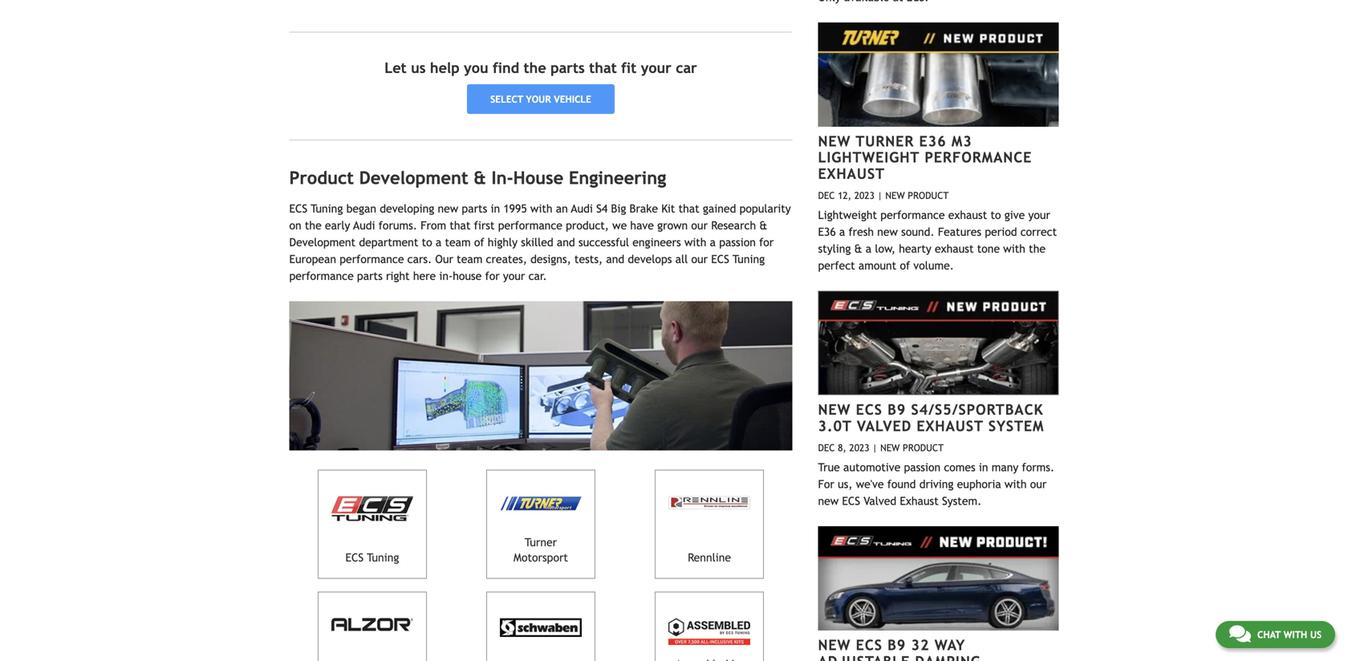 Task type: locate. For each thing, give the bounding box(es) containing it.
2 horizontal spatial that
[[679, 202, 700, 215]]

in-
[[491, 168, 513, 188]]

1 horizontal spatial to
[[991, 209, 1001, 221]]

b9 inside new ecs b9 32 way adjustable dampin
[[888, 637, 906, 654]]

turner up the motorsport
[[525, 536, 557, 549]]

ecs up on
[[289, 202, 307, 215]]

all
[[675, 253, 688, 266]]

b9 for valved
[[888, 401, 906, 418]]

ecs
[[289, 202, 307, 215], [711, 253, 729, 266], [856, 401, 883, 418], [842, 495, 860, 508], [345, 551, 364, 564], [856, 637, 883, 654]]

ecs down "us,"
[[842, 495, 860, 508]]

tone
[[977, 242, 1000, 255]]

1 vertical spatial and
[[606, 253, 624, 266]]

select
[[490, 93, 523, 105]]

a left low,
[[866, 242, 872, 255]]

0 vertical spatial that
[[589, 59, 617, 76]]

passion down the research
[[719, 236, 756, 249]]

developing
[[380, 202, 434, 215]]

passion inside ecs tuning began developing new parts in 1995 with an audi s4 big brake kit that gained popularity on the early audi forums. from that first performance product, we have grown our research & development department to a team of highly skilled and successful engineers with a passion for european performance cars. our team creates, designs, tests, and develops all our ecs tuning performance parts right here in-house for your car.
[[719, 236, 756, 249]]

turner inside turner motorsport
[[525, 536, 557, 549]]

e36
[[919, 133, 947, 149], [818, 226, 836, 238]]

2023 inside dec 12, 2023 | new product lightweight performance exhaust to give your e36 a fresh new sound. features period correct styling & a low, hearty exhaust tone with the perfect amount of volume.
[[854, 190, 875, 201]]

of inside ecs tuning began developing new parts in 1995 with an audi s4 big brake kit that gained popularity on the early audi forums. from that first performance product, we have grown our research & development department to a team of highly skilled and successful engineers with a passion for european performance cars. our team creates, designs, tests, and develops all our ecs tuning performance parts right here in-house for your car.
[[474, 236, 484, 249]]

of down hearty
[[900, 259, 910, 272]]

1 vertical spatial &
[[759, 219, 767, 232]]

to up period in the top of the page
[[991, 209, 1001, 221]]

our
[[435, 253, 453, 266]]

dec left 8,
[[818, 442, 835, 453]]

1 vertical spatial |
[[872, 442, 878, 453]]

1 horizontal spatial for
[[759, 236, 774, 249]]

new ecs b9 32 way adjustable damping coilovers image
[[818, 526, 1059, 631]]

exhaust down "driving"
[[900, 495, 939, 508]]

1 lightweight from the top
[[818, 149, 920, 166]]

successful
[[579, 236, 629, 249]]

that left fit
[[589, 59, 617, 76]]

give
[[1005, 209, 1025, 221]]

dec
[[818, 190, 835, 201], [818, 442, 835, 453]]

our down gained at right
[[691, 219, 708, 232]]

from
[[421, 219, 446, 232]]

new up from
[[438, 202, 458, 215]]

1 dec from the top
[[818, 190, 835, 201]]

you
[[464, 59, 488, 76]]

development up "developing"
[[359, 168, 468, 188]]

audi up the product, on the left top of page
[[571, 202, 593, 215]]

in up euphoria
[[979, 461, 988, 474]]

exhaust
[[948, 209, 987, 221], [935, 242, 974, 255]]

1 vertical spatial for
[[485, 270, 500, 282]]

0 vertical spatial e36
[[919, 133, 947, 149]]

vehicle
[[554, 93, 591, 105]]

for down creates,
[[485, 270, 500, 282]]

new down for
[[818, 495, 839, 508]]

find
[[493, 59, 519, 76]]

our down 'forms.'
[[1030, 478, 1047, 491]]

that left 'first'
[[450, 219, 471, 232]]

tuning
[[311, 202, 343, 215], [733, 253, 765, 266], [367, 551, 399, 564]]

2 b9 from the top
[[888, 637, 906, 654]]

team up house
[[457, 253, 483, 266]]

engineers
[[633, 236, 681, 249]]

house
[[453, 270, 482, 282]]

product inside dec 8, 2023 | new product true automotive passion comes in many forms. for us, we've found driving euphoria with our new ecs valved exhaust system.
[[903, 442, 944, 453]]

performance up sound. on the right of page
[[881, 209, 945, 221]]

1 horizontal spatial passion
[[904, 461, 941, 474]]

0 vertical spatial team
[[445, 236, 471, 249]]

1 vertical spatial new
[[877, 226, 898, 238]]

in left 1995
[[491, 202, 500, 215]]

1 horizontal spatial that
[[589, 59, 617, 76]]

dec inside dec 12, 2023 | new product lightweight performance exhaust to give your e36 a fresh new sound. features period correct styling & a low, hearty exhaust tone with the perfect amount of volume.
[[818, 190, 835, 201]]

0 horizontal spatial in
[[491, 202, 500, 215]]

2023 right 12,
[[854, 190, 875, 201]]

to inside dec 12, 2023 | new product lightweight performance exhaust to give your e36 a fresh new sound. features period correct styling & a low, hearty exhaust tone with the perfect amount of volume.
[[991, 209, 1001, 221]]

0 vertical spatial dec
[[818, 190, 835, 201]]

1 vertical spatial parts
[[462, 202, 487, 215]]

0 horizontal spatial to
[[422, 236, 432, 249]]

ecs inside dec 8, 2023 | new product true automotive passion comes in many forms. for us, we've found driving euphoria with our new ecs valved exhaust system.
[[842, 495, 860, 508]]

1 vertical spatial dec
[[818, 442, 835, 453]]

32
[[911, 637, 930, 654]]

2023
[[854, 190, 875, 201], [849, 442, 870, 453]]

and
[[557, 236, 575, 249], [606, 253, 624, 266]]

1 vertical spatial exhaust
[[917, 418, 984, 434]]

lightweight inside dec 12, 2023 | new product lightweight performance exhaust to give your e36 a fresh new sound. features period correct styling & a low, hearty exhaust tone with the perfect amount of volume.
[[818, 209, 877, 221]]

the
[[524, 59, 546, 76], [305, 219, 322, 232], [1029, 242, 1046, 255]]

1 horizontal spatial the
[[524, 59, 546, 76]]

0 vertical spatial to
[[991, 209, 1001, 221]]

0 horizontal spatial passion
[[719, 236, 756, 249]]

new inside dec 8, 2023 | new product true automotive passion comes in many forms. for us, we've found driving euphoria with our new ecs valved exhaust system.
[[880, 442, 900, 453]]

| for 3.0t
[[872, 442, 878, 453]]

0 horizontal spatial parts
[[357, 270, 383, 282]]

2 horizontal spatial &
[[854, 242, 862, 255]]

turner
[[856, 133, 914, 149], [525, 536, 557, 549]]

the right the find
[[524, 59, 546, 76]]

| right 12,
[[877, 190, 883, 201]]

& inside ecs tuning began developing new parts in 1995 with an audi s4 big brake kit that gained popularity on the early audi forums. from that first performance product, we have grown our research & development department to a team of highly skilled and successful engineers with a passion for european performance cars. our team creates, designs, tests, and develops all our ecs tuning performance parts right here in-house for your car.
[[759, 219, 767, 232]]

1 vertical spatial that
[[679, 202, 700, 215]]

passion up "driving"
[[904, 461, 941, 474]]

automotive
[[843, 461, 901, 474]]

2 vertical spatial product
[[903, 442, 944, 453]]

car.
[[529, 270, 547, 282]]

your inside button
[[526, 93, 551, 105]]

2 horizontal spatial the
[[1029, 242, 1046, 255]]

low,
[[875, 242, 896, 255]]

b9 right "new"
[[888, 401, 906, 418]]

comes
[[944, 461, 976, 474]]

your
[[641, 59, 672, 76], [526, 93, 551, 105], [1028, 209, 1050, 221], [503, 270, 525, 282]]

2 horizontal spatial parts
[[551, 59, 585, 76]]

the down correct
[[1029, 242, 1046, 255]]

0 horizontal spatial e36
[[818, 226, 836, 238]]

0 vertical spatial new
[[438, 202, 458, 215]]

2 horizontal spatial new
[[877, 226, 898, 238]]

e36 left m3
[[919, 133, 947, 149]]

0 vertical spatial parts
[[551, 59, 585, 76]]

& down popularity
[[759, 219, 767, 232]]

0 vertical spatial and
[[557, 236, 575, 249]]

your up correct
[[1028, 209, 1050, 221]]

product inside dec 12, 2023 | new product lightweight performance exhaust to give your e36 a fresh new sound. features period correct styling & a low, hearty exhaust tone with the perfect amount of volume.
[[908, 190, 949, 201]]

to down from
[[422, 236, 432, 249]]

development inside ecs tuning began developing new parts in 1995 with an audi s4 big brake kit that gained popularity on the early audi forums. from that first performance product, we have grown our research & development department to a team of highly skilled and successful engineers with a passion for european performance cars. our team creates, designs, tests, and develops all our ecs tuning performance parts right here in-house for your car.
[[289, 236, 356, 249]]

ecs tuning began developing new parts in 1995 with an audi s4 big brake kit that gained popularity on the early audi forums. from that first performance product, we have grown our research & development department to a team of highly skilled and successful engineers with a passion for european performance cars. our team creates, designs, tests, and develops all our ecs tuning performance parts right here in-house for your car.
[[289, 202, 791, 282]]

| inside dec 8, 2023 | new product true automotive passion comes in many forms. for us, we've found driving euphoria with our new ecs valved exhaust system.
[[872, 442, 878, 453]]

ecs tuning
[[345, 551, 399, 564]]

2023 right 8,
[[849, 442, 870, 453]]

b9 left 32 on the right bottom of page
[[888, 637, 906, 654]]

| inside dec 12, 2023 | new product lightweight performance exhaust to give your e36 a fresh new sound. features period correct styling & a low, hearty exhaust tone with the perfect amount of volume.
[[877, 190, 883, 201]]

b9
[[888, 401, 906, 418], [888, 637, 906, 654]]

your down creates,
[[503, 270, 525, 282]]

2 vertical spatial parts
[[357, 270, 383, 282]]

exhaust
[[818, 165, 885, 182], [917, 418, 984, 434], [900, 495, 939, 508]]

we
[[612, 219, 627, 232]]

new inside new ecs b9 32 way adjustable dampin
[[818, 637, 851, 654]]

2 vertical spatial that
[[450, 219, 471, 232]]

us
[[411, 59, 426, 76]]

2023 inside dec 8, 2023 | new product true automotive passion comes in many forms. for us, we've found driving euphoria with our new ecs valved exhaust system.
[[849, 442, 870, 453]]

of down 'first'
[[474, 236, 484, 249]]

audi down began
[[353, 219, 375, 232]]

in
[[491, 202, 500, 215], [979, 461, 988, 474]]

1 horizontal spatial parts
[[462, 202, 487, 215]]

help
[[430, 59, 460, 76]]

0 vertical spatial |
[[877, 190, 883, 201]]

exhaust up comes
[[917, 418, 984, 434]]

parts up vehicle
[[551, 59, 585, 76]]

1 horizontal spatial e36
[[919, 133, 947, 149]]

dec for new ecs b9 s4/s5/sportback 3.0t valved exhaust system
[[818, 442, 835, 453]]

development
[[359, 168, 468, 188], [289, 236, 356, 249]]

exhaust inside new ecs b9 s4/s5/sportback 3.0t valved exhaust system
[[917, 418, 984, 434]]

2023 for turner
[[854, 190, 875, 201]]

0 vertical spatial tuning
[[311, 202, 343, 215]]

0 horizontal spatial turner
[[525, 536, 557, 549]]

tuning down the research
[[733, 253, 765, 266]]

1 vertical spatial 2023
[[849, 442, 870, 453]]

that right kit
[[679, 202, 700, 215]]

with
[[530, 202, 553, 215], [684, 236, 707, 249], [1003, 242, 1026, 255], [1005, 478, 1027, 491], [1284, 629, 1307, 640]]

0 vertical spatial valved
[[857, 418, 912, 434]]

development up european
[[289, 236, 356, 249]]

0 vertical spatial in
[[491, 202, 500, 215]]

2 vertical spatial the
[[1029, 242, 1046, 255]]

1 horizontal spatial tuning
[[367, 551, 399, 564]]

1 horizontal spatial new
[[818, 495, 839, 508]]

styling
[[818, 242, 851, 255]]

comments image
[[1229, 624, 1251, 644]]

0 horizontal spatial the
[[305, 219, 322, 232]]

2 dec from the top
[[818, 442, 835, 453]]

exhaust up the features
[[948, 209, 987, 221]]

0 horizontal spatial tuning
[[311, 202, 343, 215]]

parts up 'first'
[[462, 202, 487, 215]]

0 vertical spatial exhaust
[[818, 165, 885, 182]]

0 vertical spatial b9
[[888, 401, 906, 418]]

for down popularity
[[759, 236, 774, 249]]

forms.
[[1022, 461, 1055, 474]]

parts
[[551, 59, 585, 76], [462, 202, 487, 215], [357, 270, 383, 282]]

to
[[991, 209, 1001, 221], [422, 236, 432, 249]]

1 b9 from the top
[[888, 401, 906, 418]]

exhaust up 12,
[[818, 165, 885, 182]]

system.
[[942, 495, 982, 508]]

1 horizontal spatial of
[[900, 259, 910, 272]]

2 vertical spatial &
[[854, 242, 862, 255]]

12,
[[838, 190, 852, 201]]

0 vertical spatial 2023
[[854, 190, 875, 201]]

0 vertical spatial lightweight
[[818, 149, 920, 166]]

1 vertical spatial of
[[900, 259, 910, 272]]

0 horizontal spatial &
[[474, 168, 486, 188]]

2 lightweight from the top
[[818, 209, 877, 221]]

0 vertical spatial turner
[[856, 133, 914, 149]]

true
[[818, 461, 840, 474]]

1 vertical spatial exhaust
[[935, 242, 974, 255]]

with inside dec 12, 2023 | new product lightweight performance exhaust to give your e36 a fresh new sound. features period correct styling & a low, hearty exhaust tone with the perfect amount of volume.
[[1003, 242, 1026, 255]]

product development & in-house engineering
[[289, 168, 666, 188]]

your inside dec 12, 2023 | new product lightweight performance exhaust to give your e36 a fresh new sound. features period correct styling & a low, hearty exhaust tone with the perfect amount of volume.
[[1028, 209, 1050, 221]]

team
[[445, 236, 471, 249], [457, 253, 483, 266]]

our right the all
[[691, 253, 708, 266]]

lightweight up 12,
[[818, 149, 920, 166]]

lightweight down 12,
[[818, 209, 877, 221]]

0 vertical spatial development
[[359, 168, 468, 188]]

1 horizontal spatial development
[[359, 168, 468, 188]]

1 vertical spatial lightweight
[[818, 209, 877, 221]]

performance inside dec 12, 2023 | new product lightweight performance exhaust to give your e36 a fresh new sound. features period correct styling & a low, hearty exhaust tone with the perfect amount of volume.
[[881, 209, 945, 221]]

1 vertical spatial tuning
[[733, 253, 765, 266]]

your down let us help you find the parts that fit your     car
[[526, 93, 551, 105]]

new turner e36 m3 lightweight performance exhaust link
[[818, 133, 1032, 182]]

valved down we've
[[864, 495, 896, 508]]

tuning up shop our catalog of alzor parts image
[[367, 551, 399, 564]]

lightweight
[[818, 149, 920, 166], [818, 209, 877, 221]]

ecs left 32 on the right bottom of page
[[856, 637, 883, 654]]

passion
[[719, 236, 756, 249], [904, 461, 941, 474]]

began
[[346, 202, 376, 215]]

1 horizontal spatial in
[[979, 461, 988, 474]]

a
[[839, 226, 845, 238], [436, 236, 442, 249], [710, 236, 716, 249], [866, 242, 872, 255]]

2 vertical spatial our
[[1030, 478, 1047, 491]]

in inside dec 8, 2023 | new product true automotive passion comes in many forms. for us, we've found driving euphoria with our new ecs valved exhaust system.
[[979, 461, 988, 474]]

| up automotive
[[872, 442, 878, 453]]

2 vertical spatial exhaust
[[900, 495, 939, 508]]

ecs right "new"
[[856, 401, 883, 418]]

1 vertical spatial passion
[[904, 461, 941, 474]]

exhaust inside dec 8, 2023 | new product true automotive passion comes in many forms. for us, we've found driving euphoria with our new ecs valved exhaust system.
[[900, 495, 939, 508]]

1 vertical spatial to
[[422, 236, 432, 249]]

1 vertical spatial in
[[979, 461, 988, 474]]

new inside dec 12, 2023 | new product lightweight performance exhaust to give your e36 a fresh new sound. features period correct styling & a low, hearty exhaust tone with the perfect amount of volume.
[[877, 226, 898, 238]]

1 vertical spatial b9
[[888, 637, 906, 654]]

e36 up styling
[[818, 226, 836, 238]]

with down many
[[1005, 478, 1027, 491]]

1 horizontal spatial and
[[606, 253, 624, 266]]

that
[[589, 59, 617, 76], [679, 202, 700, 215], [450, 219, 471, 232]]

product down new ecs b9 s4/s5/sportback 3.0t valved exhaust system
[[903, 442, 944, 453]]

1 horizontal spatial &
[[759, 219, 767, 232]]

turner left m3
[[856, 133, 914, 149]]

first
[[474, 219, 495, 232]]

0 vertical spatial product
[[289, 168, 354, 188]]

1 horizontal spatial turner
[[856, 133, 914, 149]]

0 horizontal spatial development
[[289, 236, 356, 249]]

exhaust inside new turner e36 m3 lightweight performance exhaust
[[818, 165, 885, 182]]

us
[[1310, 629, 1322, 640]]

dec inside dec 8, 2023 | new product true automotive passion comes in many forms. for us, we've found driving euphoria with our new ecs valved exhaust system.
[[818, 442, 835, 453]]

0 vertical spatial audi
[[571, 202, 593, 215]]

product up early
[[289, 168, 354, 188]]

tuning up early
[[311, 202, 343, 215]]

the inside ecs tuning began developing new parts in 1995 with an audi s4 big brake kit that gained popularity on the early audi forums. from that first performance product, we have grown our research & development department to a team of highly skilled and successful engineers with a passion for european performance cars. our team creates, designs, tests, and develops all our ecs tuning performance parts right here in-house for your car.
[[305, 219, 322, 232]]

and up designs,
[[557, 236, 575, 249]]

1 vertical spatial the
[[305, 219, 322, 232]]

& down fresh
[[854, 242, 862, 255]]

1 vertical spatial development
[[289, 236, 356, 249]]

1 vertical spatial turner
[[525, 536, 557, 549]]

with up the all
[[684, 236, 707, 249]]

0 horizontal spatial of
[[474, 236, 484, 249]]

a down from
[[436, 236, 442, 249]]

product for new
[[903, 442, 944, 453]]

exhaust down the features
[[935, 242, 974, 255]]

product up sound. on the right of page
[[908, 190, 949, 201]]

team up our
[[445, 236, 471, 249]]

1 vertical spatial valved
[[864, 495, 896, 508]]

2 vertical spatial new
[[818, 495, 839, 508]]

the right on
[[305, 219, 322, 232]]

0 vertical spatial of
[[474, 236, 484, 249]]

rennline
[[688, 551, 731, 564]]

0 horizontal spatial and
[[557, 236, 575, 249]]

and down successful
[[606, 253, 624, 266]]

1 horizontal spatial audi
[[571, 202, 593, 215]]

passion inside dec 8, 2023 | new product true automotive passion comes in many forms. for us, we've found driving euphoria with our new ecs valved exhaust system.
[[904, 461, 941, 474]]

1 vertical spatial e36
[[818, 226, 836, 238]]

valved up automotive
[[857, 418, 912, 434]]

performance up the skilled
[[498, 219, 562, 232]]

2 vertical spatial tuning
[[367, 551, 399, 564]]

dec left 12,
[[818, 190, 835, 201]]

& left in-
[[474, 168, 486, 188]]

highly
[[488, 236, 518, 249]]

b9 inside new ecs b9 s4/s5/sportback 3.0t valved exhaust system
[[888, 401, 906, 418]]

parts left right
[[357, 270, 383, 282]]

with down period in the top of the page
[[1003, 242, 1026, 255]]

new up low,
[[877, 226, 898, 238]]

performance down the department
[[340, 253, 404, 266]]

let us help you find the parts that fit your     car
[[385, 59, 697, 76]]

1 vertical spatial audi
[[353, 219, 375, 232]]

valved
[[857, 418, 912, 434], [864, 495, 896, 508]]

your inside ecs tuning began developing new parts in 1995 with an audi s4 big brake kit that gained popularity on the early audi forums. from that first performance product, we have grown our research & development department to a team of highly skilled and successful engineers with a passion for european performance cars. our team creates, designs, tests, and develops all our ecs tuning performance parts right here in-house for your car.
[[503, 270, 525, 282]]

1 vertical spatial product
[[908, 190, 949, 201]]

0 vertical spatial passion
[[719, 236, 756, 249]]

brake
[[630, 202, 658, 215]]

exhaust for turner
[[818, 165, 885, 182]]

exhaust for ecs
[[917, 418, 984, 434]]



Task type: describe. For each thing, give the bounding box(es) containing it.
dec for new turner e36 m3 lightweight performance exhaust
[[818, 190, 835, 201]]

a up styling
[[839, 226, 845, 238]]

new turner e36 m3 lightweight performance exhaust
[[818, 133, 1032, 182]]

with left an
[[530, 202, 553, 215]]

gained
[[703, 202, 736, 215]]

ecs up shop our catalog of alzor parts image
[[345, 551, 364, 564]]

lightweight inside new turner e36 m3 lightweight performance exhaust
[[818, 149, 920, 166]]

let
[[385, 59, 407, 76]]

fresh
[[849, 226, 874, 238]]

department
[[359, 236, 418, 249]]

new inside ecs tuning began developing new parts in 1995 with an audi s4 big brake kit that gained popularity on the early audi forums. from that first performance product, we have grown our research & development department to a team of highly skilled and successful engineers with a passion for european performance cars. our team creates, designs, tests, and develops all our ecs tuning performance parts right here in-house for your car.
[[438, 202, 458, 215]]

b9 for adjustable
[[888, 637, 906, 654]]

early
[[325, 219, 350, 232]]

period
[[985, 226, 1017, 238]]

your right fit
[[641, 59, 672, 76]]

kit
[[661, 202, 675, 215]]

new ecs b9 32 way adjustable dampin link
[[818, 637, 981, 661]]

big
[[611, 202, 626, 215]]

for
[[818, 478, 834, 491]]

new turner e36 m3 lightweight performance exhaust image
[[818, 22, 1059, 127]]

chat with us
[[1257, 629, 1322, 640]]

adjustable
[[818, 653, 910, 661]]

dec 12, 2023 | new product lightweight performance exhaust to give your e36 a fresh new sound. features period correct styling & a low, hearty exhaust tone with the perfect amount of volume.
[[818, 190, 1057, 272]]

hearty
[[899, 242, 932, 255]]

fit
[[621, 59, 637, 76]]

1 vertical spatial our
[[691, 253, 708, 266]]

our inside dec 8, 2023 | new product true automotive passion comes in many forms. for us, we've found driving euphoria with our new ecs valved exhaust system.
[[1030, 478, 1047, 491]]

in-
[[439, 270, 453, 282]]

0 vertical spatial &
[[474, 168, 486, 188]]

ecs down the research
[[711, 253, 729, 266]]

sound.
[[901, 226, 935, 238]]

tuning for ecs tuning
[[367, 551, 399, 564]]

chat
[[1257, 629, 1281, 640]]

chat with us link
[[1216, 621, 1335, 648]]

3.0t
[[818, 418, 852, 434]]

dec 8, 2023 | new product true automotive passion comes in many forms. for us, we've found driving euphoria with our new ecs valved exhaust system.
[[818, 442, 1055, 508]]

new ecs b9 s4/s5/sportback 3.0t valved exhaust system
[[818, 401, 1044, 434]]

on
[[289, 219, 301, 232]]

valved inside new ecs b9 s4/s5/sportback 3.0t valved exhaust system
[[857, 418, 912, 434]]

found
[[887, 478, 916, 491]]

with left us
[[1284, 629, 1307, 640]]

designs,
[[531, 253, 571, 266]]

way
[[935, 637, 965, 654]]

0 vertical spatial exhaust
[[948, 209, 987, 221]]

in inside ecs tuning began developing new parts in 1995 with an audi s4 big brake kit that gained popularity on the early audi forums. from that first performance product, we have grown our research & development department to a team of highly skilled and successful engineers with a passion for european performance cars. our team creates, designs, tests, and develops all our ecs tuning performance parts right here in-house for your car.
[[491, 202, 500, 215]]

2 horizontal spatial tuning
[[733, 253, 765, 266]]

0 horizontal spatial for
[[485, 270, 500, 282]]

features
[[938, 226, 982, 238]]

house
[[513, 168, 564, 188]]

0 horizontal spatial audi
[[353, 219, 375, 232]]

with inside dec 8, 2023 | new product true automotive passion comes in many forms. for us, we've found driving euphoria with our new ecs valved exhaust system.
[[1005, 478, 1027, 491]]

performance down european
[[289, 270, 354, 282]]

s4
[[596, 202, 608, 215]]

popularity
[[740, 202, 791, 215]]

european
[[289, 253, 336, 266]]

skilled
[[521, 236, 553, 249]]

have
[[630, 219, 654, 232]]

ecs tuning link
[[318, 470, 427, 579]]

research
[[711, 219, 756, 232]]

1995
[[503, 202, 527, 215]]

many
[[992, 461, 1019, 474]]

ecs tuning engineer comparing a part to a digital prototype image
[[289, 301, 792, 451]]

shop our catalog of schwaben parts image
[[500, 618, 582, 637]]

product for new
[[908, 190, 949, 201]]

perfect
[[818, 259, 855, 272]]

shop our catalog of alzor parts image
[[331, 618, 413, 631]]

system
[[989, 418, 1044, 434]]

an
[[556, 202, 568, 215]]

ecs inside new ecs b9 s4/s5/sportback 3.0t valved exhaust system
[[856, 401, 883, 418]]

of inside dec 12, 2023 | new product lightweight performance exhaust to give your e36 a fresh new sound. features period correct styling & a low, hearty exhaust tone with the perfect amount of volume.
[[900, 259, 910, 272]]

correct
[[1021, 226, 1057, 238]]

0 horizontal spatial that
[[450, 219, 471, 232]]

new inside dec 8, 2023 | new product true automotive passion comes in many forms. for us, we've found driving euphoria with our new ecs valved exhaust system.
[[818, 495, 839, 508]]

& inside dec 12, 2023 | new product lightweight performance exhaust to give your e36 a fresh new sound. features period correct styling & a low, hearty exhaust tone with the perfect amount of volume.
[[854, 242, 862, 255]]

amount
[[859, 259, 897, 272]]

we've
[[856, 478, 884, 491]]

ecs inside new ecs b9 32 way adjustable dampin
[[856, 637, 883, 654]]

new ecs b9 32 way adjustable dampin
[[818, 637, 981, 661]]

new
[[818, 401, 851, 418]]

0 vertical spatial the
[[524, 59, 546, 76]]

here
[[413, 270, 436, 282]]

new ecs b9 s4/s5/sportback 3.0t valved exhaust system image
[[818, 291, 1059, 395]]

new ecs b9 s4/s5/sportback 3.0t valved exhaust system link
[[818, 401, 1044, 434]]

to inside ecs tuning began developing new parts in 1995 with an audi s4 big brake kit that gained popularity on the early audi forums. from that first performance product, we have grown our research & development department to a team of highly skilled and successful engineers with a passion for european performance cars. our team creates, designs, tests, and develops all our ecs tuning performance parts right here in-house for your car.
[[422, 236, 432, 249]]

m3
[[952, 133, 972, 149]]

8,
[[838, 442, 846, 453]]

performance
[[925, 149, 1032, 166]]

1 vertical spatial team
[[457, 253, 483, 266]]

select your vehicle button
[[467, 84, 615, 114]]

motorsport
[[514, 551, 568, 564]]

us,
[[838, 478, 853, 491]]

right
[[386, 270, 410, 282]]

s4/s5/sportback
[[911, 401, 1044, 418]]

euphoria
[[957, 478, 1001, 491]]

new inside new turner e36 m3 lightweight performance exhaust
[[818, 133, 851, 149]]

the inside dec 12, 2023 | new product lightweight performance exhaust to give your e36 a fresh new sound. features period correct styling & a low, hearty exhaust tone with the perfect amount of volume.
[[1029, 242, 1046, 255]]

2023 for ecs
[[849, 442, 870, 453]]

cars.
[[407, 253, 432, 266]]

select your vehicle
[[490, 93, 591, 105]]

turner motorsport
[[514, 536, 568, 564]]

rennline link
[[655, 470, 764, 579]]

0 vertical spatial our
[[691, 219, 708, 232]]

e36 inside new turner e36 m3 lightweight performance exhaust
[[919, 133, 947, 149]]

forums.
[[379, 219, 417, 232]]

develops
[[628, 253, 672, 266]]

0 vertical spatial for
[[759, 236, 774, 249]]

valved inside dec 8, 2023 | new product true automotive passion comes in many forms. for us, we've found driving euphoria with our new ecs valved exhaust system.
[[864, 495, 896, 508]]

tests,
[[575, 253, 603, 266]]

| for lightweight
[[877, 190, 883, 201]]

a down the research
[[710, 236, 716, 249]]

engineering
[[569, 168, 666, 188]]

volume.
[[914, 259, 954, 272]]

creates,
[[486, 253, 527, 266]]

driving
[[919, 478, 954, 491]]

new inside dec 12, 2023 | new product lightweight performance exhaust to give your e36 a fresh new sound. features period correct styling & a low, hearty exhaust tone with the perfect amount of volume.
[[885, 190, 905, 201]]

turner motorsport link
[[486, 470, 595, 579]]

turner inside new turner e36 m3 lightweight performance exhaust
[[856, 133, 914, 149]]

e36 inside dec 12, 2023 | new product lightweight performance exhaust to give your e36 a fresh new sound. features period correct styling & a low, hearty exhaust tone with the perfect amount of volume.
[[818, 226, 836, 238]]

tuning for ecs tuning began developing new parts in 1995 with an audi s4 big brake kit that gained popularity on the early audi forums. from that first performance product, we have grown our research & development department to a team of highly skilled and successful engineers with a passion for european performance cars. our team creates, designs, tests, and develops all our ecs tuning performance parts right here in-house for your car.
[[311, 202, 343, 215]]



Task type: vqa. For each thing, say whether or not it's contained in the screenshot.
orders
no



